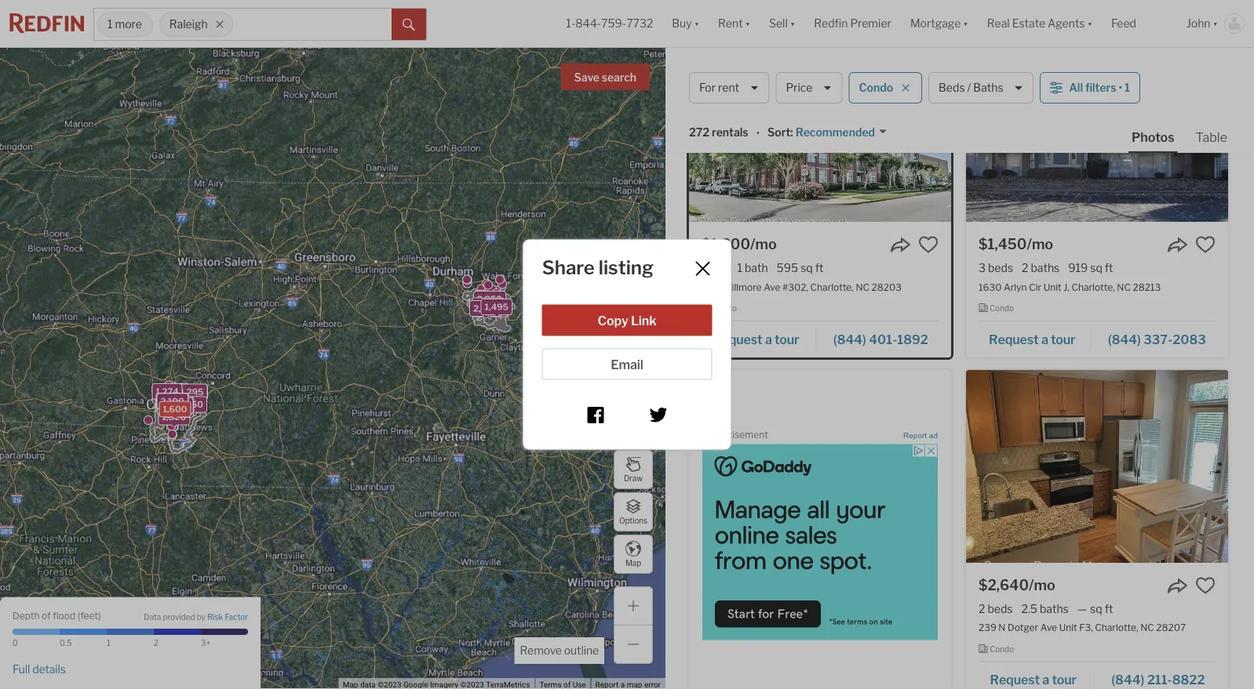 Task type: vqa. For each thing, say whether or not it's contained in the screenshot.
the 2,200
yes



Task type: locate. For each thing, give the bounding box(es) containing it.
baths up cir
[[1031, 261, 1060, 275]]

2.5 baths
[[1022, 603, 1069, 616]]

1,600
[[169, 397, 194, 407], [163, 405, 187, 415]]

(844) left 337-
[[1108, 332, 1141, 347]]

1 inside the all filters • 1 button
[[1125, 81, 1130, 94]]

raleigh down new
[[689, 63, 751, 84]]

ft right 919
[[1105, 261, 1113, 275]]

request a tour
[[713, 332, 799, 347], [989, 332, 1076, 347], [990, 673, 1077, 688]]

1 horizontal spatial •
[[1119, 81, 1122, 94]]

1 favorite button checkbox from the left
[[918, 235, 939, 255]]

3 up the 1630
[[979, 261, 986, 275]]

request a tour button down fillmore
[[702, 326, 817, 350]]

request a tour down dotger
[[990, 673, 1077, 688]]

1 horizontal spatial favorite button image
[[1195, 235, 1216, 255]]

sq right 595
[[801, 261, 813, 275]]

(844) 337-2083
[[1108, 332, 1206, 347]]

3 units
[[475, 304, 504, 314]]

759-
[[601, 17, 626, 30]]

/
[[967, 81, 971, 94]]

337-
[[1144, 332, 1173, 347]]

0 vertical spatial 3
[[979, 261, 986, 275]]

a for $1,450 /mo
[[1041, 332, 1048, 347]]

2.5
[[1022, 603, 1038, 616]]

beds
[[939, 81, 965, 94]]

data provided by risk factor
[[144, 613, 248, 622]]

2
[[1022, 261, 1029, 275], [160, 399, 165, 410], [161, 401, 166, 411], [979, 603, 985, 616], [154, 639, 159, 649]]

1 left bath
[[737, 261, 742, 275]]

report
[[903, 432, 927, 440]]

ft for $1,450 /mo
[[1105, 261, 1113, 275]]

price button
[[776, 72, 843, 104]]

condo inside button
[[859, 81, 893, 94]]

sort :
[[768, 126, 793, 139]]

1 left bed
[[702, 261, 707, 275]]

raleigh for raleigh
[[169, 18, 208, 31]]

for rent
[[699, 81, 739, 94]]

premier
[[850, 17, 892, 30]]

1 horizontal spatial ave
[[1041, 623, 1057, 634]]

by
[[197, 613, 206, 622]]

favorite button checkbox
[[1195, 576, 1216, 596]]

a down 1320 fillmore ave #302, charlotte, nc 28203 on the top of the page
[[765, 332, 772, 347]]

1 horizontal spatial favorite button checkbox
[[1195, 235, 1216, 255]]

844-
[[575, 17, 601, 30]]

request a tour button for $2,640
[[979, 668, 1095, 690]]

condo down 1320
[[713, 304, 737, 313]]

condo
[[859, 81, 893, 94], [713, 304, 737, 313], [990, 304, 1014, 313], [990, 645, 1014, 655]]

1 horizontal spatial raleigh
[[689, 63, 751, 84]]

1 bed
[[702, 261, 729, 275]]

tour down the #302,
[[775, 332, 799, 347]]

3 left 1,495
[[475, 304, 481, 314]]

— sq ft
[[1077, 603, 1113, 616]]

0 horizontal spatial favorite button image
[[918, 235, 939, 255]]

unit left the j,
[[1044, 282, 1062, 293]]

request a tour button for $1,450
[[979, 326, 1092, 350]]

sq right 919
[[1090, 261, 1103, 275]]

risk
[[207, 613, 223, 622]]

a
[[765, 332, 772, 347], [1041, 332, 1048, 347], [1043, 673, 1050, 688]]

unit left f3,
[[1059, 623, 1077, 634]]

0 vertical spatial baths
[[1031, 261, 1060, 275]]

feed
[[1111, 17, 1136, 30]]

beds
[[988, 261, 1013, 275], [988, 603, 1013, 616]]

1
[[108, 18, 113, 31], [1125, 81, 1130, 94], [702, 261, 707, 275], [737, 261, 742, 275], [107, 639, 110, 649]]

depth of flood ( feet )
[[13, 611, 101, 622]]

nc left 28207
[[1141, 623, 1154, 634]]

tour down the j,
[[1051, 332, 1076, 347]]

remove condo image
[[901, 83, 911, 93]]

2,640
[[166, 404, 192, 414]]

map region
[[0, 0, 675, 690]]

2,100
[[160, 396, 184, 407], [160, 397, 184, 407], [160, 397, 184, 407], [160, 397, 184, 407], [160, 397, 184, 407], [161, 397, 184, 407]]

save search button
[[561, 64, 650, 90]]

copy link
[[598, 314, 657, 329]]

1,495
[[485, 302, 509, 313]]

1 vertical spatial raleigh
[[689, 63, 751, 84]]

share listing element
[[542, 257, 674, 279]]

new 24 hrs ago
[[703, 39, 772, 49]]

favorite button checkbox for $1,600 /mo
[[918, 235, 939, 255]]

full
[[13, 663, 30, 676]]

1 more
[[108, 18, 142, 31]]

link
[[631, 314, 657, 329]]

1 left more
[[108, 18, 113, 31]]

3 inside map 'region'
[[475, 304, 481, 314]]

save
[[574, 71, 600, 84]]

/mo for $2,640
[[1029, 577, 1055, 594]]

feed button
[[1102, 0, 1177, 47]]

$1,600 /mo
[[702, 235, 777, 253]]

1 beds from the top
[[988, 261, 1013, 275]]

24
[[724, 39, 735, 49]]

feet
[[80, 611, 98, 622]]

1-844-759-7732 link
[[566, 17, 653, 30]]

new
[[703, 39, 723, 49]]

1 right filters
[[1125, 81, 1130, 94]]

request a tour for $1,600
[[713, 332, 799, 347]]

request down dotger
[[990, 673, 1040, 688]]

tour down the 239 n dotger ave unit f3, charlotte, nc 28207
[[1052, 673, 1077, 688]]

(844) left 211-
[[1112, 673, 1145, 688]]

request a tour button for $1,600
[[702, 326, 817, 350]]

2 favorite button checkbox from the left
[[1195, 235, 1216, 255]]

tour for $2,640 /mo
[[1052, 673, 1077, 688]]

beds up the 1630
[[988, 261, 1013, 275]]

nc left 28203
[[856, 282, 870, 293]]

listing
[[599, 257, 654, 279]]

charlotte, right the #302,
[[810, 282, 854, 293]]

3
[[979, 261, 986, 275], [475, 304, 481, 314]]

condo down the 1630
[[990, 304, 1014, 313]]

ft up 1320 fillmore ave #302, charlotte, nc 28203 on the top of the page
[[815, 261, 824, 275]]

raleigh rentals
[[689, 63, 818, 84]]

sq for $1,600 /mo
[[801, 261, 813, 275]]

0 vertical spatial raleigh
[[169, 18, 208, 31]]

0 horizontal spatial raleigh
[[169, 18, 208, 31]]

sq for $1,450 /mo
[[1090, 261, 1103, 275]]

• for all filters • 1
[[1119, 81, 1122, 94]]

ave left the #302,
[[764, 282, 781, 293]]

/mo for $1,450
[[1027, 235, 1053, 253]]

/mo up "2 baths"
[[1027, 235, 1053, 253]]

nc left 28213
[[1117, 282, 1131, 293]]

1 vertical spatial ave
[[1041, 623, 1057, 634]]

request a tour down cir
[[989, 332, 1076, 347]]

• right filters
[[1119, 81, 1122, 94]]

favorite button checkbox
[[918, 235, 939, 255], [1195, 235, 1216, 255]]

1 horizontal spatial 3
[[979, 261, 986, 275]]

239
[[979, 623, 997, 634]]

2 horizontal spatial nc
[[1141, 623, 1154, 634]]

ad
[[929, 432, 938, 440]]

2,000
[[159, 397, 185, 407], [160, 397, 185, 407], [160, 397, 185, 407]]

condo left remove condo image
[[859, 81, 893, 94]]

0 horizontal spatial •
[[756, 127, 760, 140]]

0 vertical spatial unit
[[1044, 282, 1062, 293]]

request a tour button down dotger
[[979, 668, 1095, 690]]

3 beds
[[979, 261, 1013, 275]]

1 vertical spatial 3
[[475, 304, 481, 314]]

/mo up 2.5 baths
[[1029, 577, 1055, 594]]

options
[[619, 517, 648, 526]]

3+
[[201, 639, 210, 649]]

0 vertical spatial 1,450
[[180, 387, 204, 397]]

• inside 272 rentals •
[[756, 127, 760, 140]]

211-
[[1147, 673, 1172, 688]]

(844) left "401-"
[[833, 332, 866, 347]]

ft for $1,600 /mo
[[815, 261, 824, 275]]

1,450
[[180, 387, 204, 397], [166, 405, 190, 415]]

2 favorite button image from the left
[[1195, 235, 1216, 255]]

0 vertical spatial ave
[[764, 282, 781, 293]]

0 vertical spatial •
[[1119, 81, 1122, 94]]

raleigh left remove raleigh image
[[169, 18, 208, 31]]

a down cir
[[1041, 332, 1048, 347]]

• left sort
[[756, 127, 760, 140]]

1 vertical spatial beds
[[988, 603, 1013, 616]]

0 horizontal spatial ave
[[764, 282, 781, 293]]

239 n dotger ave unit f3, charlotte, nc 28207
[[979, 623, 1186, 634]]

1 vertical spatial •
[[756, 127, 760, 140]]

remove outline button
[[514, 638, 604, 665]]

0 vertical spatial beds
[[988, 261, 1013, 275]]

baths right the 2.5
[[1040, 603, 1069, 616]]

a down the 239 n dotger ave unit f3, charlotte, nc 28207
[[1043, 673, 1050, 688]]

raleigh
[[169, 18, 208, 31], [689, 63, 751, 84]]

full details
[[13, 663, 66, 676]]

2 beds from the top
[[988, 603, 1013, 616]]

request down 'arlyn'
[[989, 332, 1039, 347]]

0 horizontal spatial favorite button checkbox
[[918, 235, 939, 255]]

request a tour down fillmore
[[713, 332, 799, 347]]

1 vertical spatial 1,450
[[166, 405, 190, 415]]

beds / baths button
[[929, 72, 1034, 104]]

/mo up bath
[[750, 235, 777, 253]]

tour for $1,450 /mo
[[1051, 332, 1076, 347]]

beds for $1,450
[[988, 261, 1013, 275]]

table
[[1196, 130, 1228, 145]]

ago
[[754, 39, 772, 49]]

$1,450
[[979, 235, 1027, 253]]

condo button
[[849, 72, 922, 104]]

data
[[144, 613, 161, 622]]

google image
[[4, 670, 56, 690]]

ave down 2.5 baths
[[1041, 623, 1057, 634]]

/mo
[[750, 235, 777, 253], [1027, 235, 1053, 253], [1029, 577, 1055, 594]]

favorite button image for $1,450 /mo
[[1195, 235, 1216, 255]]

draw
[[624, 474, 643, 484]]

1 favorite button image from the left
[[918, 235, 939, 255]]

condo down 'n'
[[990, 645, 1014, 655]]

redfin
[[814, 17, 848, 30]]

beds up 'n'
[[988, 603, 1013, 616]]

1 for 1 more
[[108, 18, 113, 31]]

request a tour button down cir
[[979, 326, 1092, 350]]

/mo for $1,600
[[750, 235, 777, 253]]

request down fillmore
[[713, 332, 763, 347]]

sq
[[801, 261, 813, 275], [1090, 261, 1103, 275], [1090, 603, 1103, 616]]

table button
[[1193, 129, 1231, 151]]

j,
[[1064, 282, 1070, 293]]

favorite button image
[[918, 235, 939, 255], [1195, 235, 1216, 255]]

photos button
[[1129, 129, 1193, 153]]

1 vertical spatial baths
[[1040, 603, 1069, 616]]

• inside button
[[1119, 81, 1122, 94]]

1,990
[[163, 400, 187, 410]]

0 horizontal spatial 3
[[475, 304, 481, 314]]

2,050
[[160, 396, 185, 407], [160, 397, 185, 407], [160, 397, 185, 407], [160, 397, 185, 407], [160, 397, 185, 407], [160, 397, 185, 407], [160, 397, 185, 407], [160, 397, 185, 407], [160, 397, 185, 407], [160, 397, 185, 407], [160, 397, 185, 407], [160, 397, 185, 407]]

1320
[[702, 282, 724, 293]]



Task type: describe. For each thing, give the bounding box(es) containing it.
favorite button image
[[1195, 576, 1216, 596]]

2 beds
[[979, 603, 1013, 616]]

bath
[[745, 261, 768, 275]]

baths for $1,450 /mo
[[1031, 261, 1060, 275]]

map
[[625, 559, 641, 568]]

1630 arlyn cir unit j, charlotte, nc 28213
[[979, 282, 1161, 293]]

bed
[[709, 261, 729, 275]]

1630
[[979, 282, 1002, 293]]

(844) for $1,600 /mo
[[833, 332, 866, 347]]

photo of 1320 fillmore ave #302, charlotte, nc 28203 image
[[689, 29, 951, 222]]

3 for 3 units
[[475, 304, 481, 314]]

1 horizontal spatial nc
[[1117, 282, 1131, 293]]

ft right —
[[1105, 603, 1113, 616]]

rent
[[718, 81, 739, 94]]

request for $2,640
[[990, 673, 1040, 688]]

more
[[115, 18, 142, 31]]

1,800
[[162, 413, 186, 423]]

request a tour for $2,640
[[990, 673, 1077, 688]]

photo of 239 n dotger ave unit f3, charlotte, nc 28207 image
[[966, 370, 1228, 563]]

share
[[542, 257, 595, 279]]

condo for $1,450 /mo
[[990, 304, 1014, 313]]

draw button
[[614, 451, 653, 490]]

1,725
[[170, 403, 193, 413]]

2 baths
[[1022, 261, 1060, 275]]

1 for 1 bath
[[737, 261, 742, 275]]

copy
[[598, 314, 628, 329]]

condo for $1,600 /mo
[[713, 304, 737, 313]]

provided
[[163, 613, 195, 622]]

2,550
[[473, 304, 498, 314]]

cir
[[1029, 282, 1042, 293]]

condo for $2,640 /mo
[[990, 645, 1014, 655]]

filters
[[1085, 81, 1117, 94]]

1 for 1 bed
[[702, 261, 707, 275]]

hrs
[[736, 39, 753, 49]]

595 sq ft
[[777, 261, 824, 275]]

map button
[[614, 535, 653, 575]]

risk factor link
[[207, 612, 248, 623]]

depth
[[13, 611, 40, 622]]

$2,640
[[979, 577, 1029, 594]]

submit search image
[[403, 19, 415, 31]]

(
[[77, 611, 80, 622]]

• for 272 rentals •
[[756, 127, 760, 140]]

n
[[999, 623, 1006, 634]]

rentals
[[755, 63, 818, 84]]

(844) 337-2083 link
[[1092, 325, 1216, 351]]

28213
[[1133, 282, 1161, 293]]

charlotte, down '919 sq ft'
[[1072, 282, 1115, 293]]

beds / baths
[[939, 81, 1004, 94]]

recommended
[[796, 126, 875, 139]]

all filters • 1
[[1069, 81, 1130, 94]]

0.5
[[60, 639, 72, 649]]

8822
[[1172, 673, 1205, 688]]

dotger
[[1008, 623, 1039, 634]]

1320 fillmore ave #302, charlotte, nc 28203
[[702, 282, 902, 293]]

#302,
[[783, 282, 808, 293]]

0
[[13, 639, 18, 649]]

1-844-759-7732
[[566, 17, 653, 30]]

1 vertical spatial unit
[[1059, 623, 1077, 634]]

1,950
[[161, 399, 185, 409]]

save search
[[574, 71, 637, 84]]

fillmore
[[726, 282, 762, 293]]

redfin premier
[[814, 17, 892, 30]]

share listing
[[542, 257, 654, 279]]

:
[[791, 126, 793, 139]]

remove raleigh image
[[215, 20, 224, 29]]

f3,
[[1079, 623, 1093, 634]]

rentals
[[712, 126, 749, 139]]

1892
[[897, 332, 928, 347]]

tour for $1,600 /mo
[[775, 332, 799, 347]]

raleigh for raleigh rentals
[[689, 63, 751, 84]]

$1,600
[[702, 235, 750, 253]]

all
[[1069, 81, 1083, 94]]

beds for $2,640
[[988, 603, 1013, 616]]

all filters • 1 button
[[1040, 72, 1140, 104]]

remove outline
[[520, 645, 599, 658]]

baths for $2,640 /mo
[[1040, 603, 1069, 616]]

sq right —
[[1090, 603, 1103, 616]]

a for $1,600 /mo
[[765, 332, 772, 347]]

request a tour for $1,450
[[989, 332, 1076, 347]]

(844) 401-1892
[[833, 332, 928, 347]]

1 right '0.5'
[[107, 639, 110, 649]]

for
[[699, 81, 716, 94]]

request for $1,600
[[713, 332, 763, 347]]

copy link button
[[542, 305, 712, 336]]

28207
[[1156, 623, 1186, 634]]

arlyn
[[1004, 282, 1027, 293]]

baths
[[974, 81, 1004, 94]]

advertisement
[[702, 429, 768, 441]]

3 for 3 beds
[[979, 261, 986, 275]]

1,295
[[180, 387, 204, 398]]

favorite button checkbox for $1,450 /mo
[[1195, 235, 1216, 255]]

email
[[611, 358, 643, 373]]

charlotte, down — sq ft
[[1095, 623, 1139, 634]]

request for $1,450
[[989, 332, 1039, 347]]

(844) 401-1892 link
[[817, 325, 939, 351]]

272
[[689, 126, 710, 139]]

redfin premier button
[[805, 0, 901, 47]]

(844) for $1,450 /mo
[[1108, 332, 1141, 347]]

ad region
[[702, 445, 938, 641]]

$1,450 /mo
[[979, 235, 1053, 253]]

(844) 211-8822
[[1112, 673, 1205, 688]]

a for $2,640 /mo
[[1043, 673, 1050, 688]]

search
[[602, 71, 637, 84]]

outline
[[564, 645, 599, 658]]

(844) for $2,640 /mo
[[1112, 673, 1145, 688]]

272 rentals •
[[689, 126, 760, 140]]

2083
[[1173, 332, 1206, 347]]

previous button image
[[702, 118, 717, 134]]

photo of 1630 arlyn cir unit j, charlotte, nc 28213 image
[[966, 29, 1228, 222]]

favorite button image for $1,600 /mo
[[918, 235, 939, 255]]

0 horizontal spatial nc
[[856, 282, 870, 293]]

919 sq ft
[[1068, 261, 1113, 275]]

flood
[[53, 611, 75, 622]]

share listing dialog
[[523, 240, 731, 450]]



